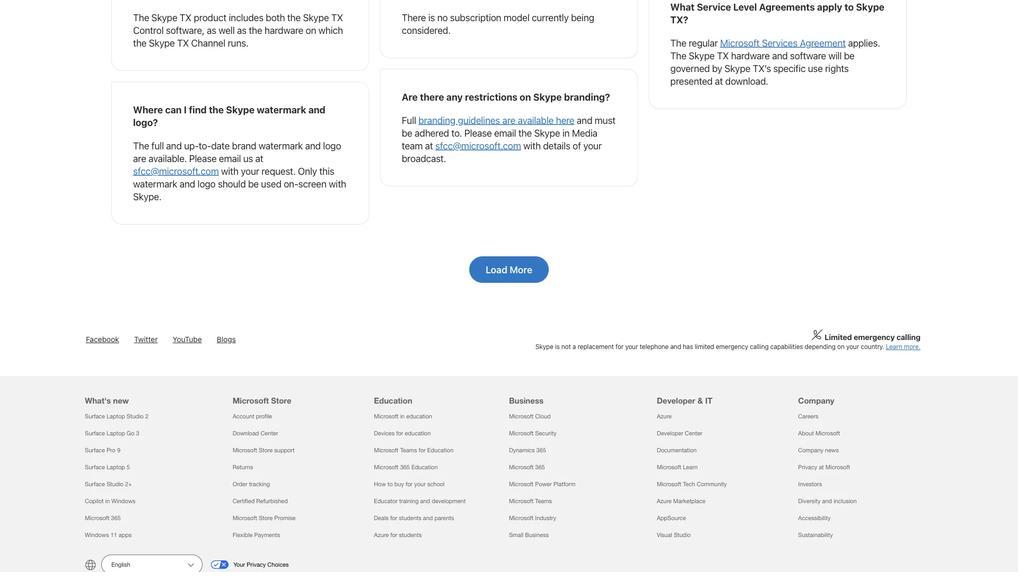Task type: locate. For each thing, give the bounding box(es) containing it.
1 vertical spatial sfcc@microsoft.com link
[[133, 166, 219, 177]]

tx?
[[671, 14, 688, 25]]

1 vertical spatial watermark
[[259, 140, 303, 152]]

learn up tech
[[683, 465, 698, 472]]

the inside the skype tx product includes both the skype tx control software, as well as the hardware on which the skype tx channel runs.
[[133, 12, 149, 23]]

students down deals for students and parents at the bottom
[[399, 532, 422, 539]]

on inside the skype tx product includes both the skype tx control software, as well as the hardware on which the skype tx channel runs.
[[306, 25, 316, 36]]

the left full
[[133, 140, 149, 152]]

0 horizontal spatial as
[[207, 25, 216, 36]]

is left no
[[428, 12, 435, 23]]

company down about
[[798, 448, 824, 455]]

here
[[556, 115, 575, 126]]

students for deals
[[399, 516, 422, 522]]

1 vertical spatial studio
[[107, 482, 124, 488]]

0 vertical spatial is
[[428, 12, 435, 23]]

microsoft down microsoft learn
[[657, 482, 681, 488]]

runs.
[[228, 37, 249, 49]]

laptop down new
[[107, 414, 125, 421]]

azure marketplace link
[[657, 499, 706, 505]]

tx up which
[[331, 12, 343, 23]]

your left telephone
[[625, 344, 638, 351]]

flexible payments link
[[233, 532, 280, 539]]

main content
[[0, 0, 1018, 305]]

are inside the full and up-to-date brand watermark and logo are available. please email us at sfcc@microsoft.com
[[133, 153, 146, 164]]

0 vertical spatial sfcc@microsoft.com
[[435, 140, 521, 152]]

1 vertical spatial logo
[[198, 178, 216, 190]]

surface for surface laptop 5
[[85, 465, 105, 472]]

email inside the full and up-to-date brand watermark and logo are available. please email us at sfcc@microsoft.com
[[219, 153, 241, 164]]

business inside "heading"
[[509, 396, 544, 406]]

education up school
[[427, 448, 454, 455]]

0 horizontal spatial studio
[[107, 482, 124, 488]]

microsoft store support link
[[233, 448, 295, 455]]

0 vertical spatial business
[[509, 396, 544, 406]]

1 horizontal spatial windows
[[111, 499, 136, 505]]

business down 'microsoft industry' link
[[525, 532, 549, 539]]

where can i find the skype watermark and logo? element
[[111, 82, 369, 225]]

2 developer from the top
[[657, 431, 683, 438]]

logo up this
[[323, 140, 341, 152]]

educator
[[374, 499, 398, 505]]

1 vertical spatial laptop
[[107, 431, 125, 438]]

education heading
[[374, 377, 503, 409]]

blogs
[[217, 336, 236, 344]]

1 vertical spatial windows
[[85, 532, 109, 539]]

broadcast.
[[402, 153, 446, 164]]

apply
[[817, 1, 843, 13]]

telephone
[[640, 344, 669, 351]]

load more
[[486, 264, 533, 276]]

0 horizontal spatial on
[[306, 25, 316, 36]]

education up microsoft teams for education link
[[405, 431, 431, 438]]

2 students from the top
[[399, 532, 422, 539]]

microsoft down documentation
[[657, 465, 681, 472]]

the
[[133, 12, 149, 23], [671, 37, 687, 49], [671, 50, 687, 62], [133, 140, 149, 152]]

education up "microsoft in education" 'link' on the bottom of page
[[374, 396, 412, 406]]

1 horizontal spatial are
[[502, 115, 516, 126]]

0 horizontal spatial be
[[248, 178, 259, 190]]

surface laptop 5 link
[[85, 465, 130, 472]]

skype up details
[[534, 128, 560, 139]]

microsoft up the microsoft teams
[[509, 482, 534, 488]]

there
[[420, 91, 444, 103]]

on inside limited emergency calling skype is not a replacement for your telephone and has limited emergency calling capabilities depending on your country. learn more.
[[837, 344, 845, 351]]

company inside heading
[[798, 396, 835, 406]]

microsoft store promise
[[233, 516, 296, 522]]

1 horizontal spatial in
[[400, 414, 405, 421]]

microsoft for microsoft store promise link
[[233, 516, 257, 522]]

teams down power
[[535, 499, 552, 505]]

the right find
[[209, 104, 224, 116]]

microsoft for microsoft learn link
[[657, 465, 681, 472]]

to inside what service level agreements apply to skype tx?
[[845, 1, 854, 13]]

privacy inside "link"
[[247, 562, 266, 569]]

tx
[[180, 12, 192, 23], [331, 12, 343, 23], [177, 37, 189, 49], [717, 50, 729, 62]]

skype up available
[[533, 91, 562, 103]]

0 horizontal spatial hardware
[[265, 25, 303, 36]]

store up payments
[[259, 516, 273, 522]]

microsoft down download
[[233, 448, 257, 455]]

skype up applies.
[[856, 1, 885, 13]]

0 horizontal spatial are
[[133, 153, 146, 164]]

as
[[207, 25, 216, 36], [237, 25, 247, 36]]

1 vertical spatial store
[[259, 448, 273, 455]]

2 company from the top
[[798, 448, 824, 455]]

0 horizontal spatial windows
[[85, 532, 109, 539]]

0 vertical spatial teams
[[400, 448, 417, 455]]

be down full
[[402, 128, 412, 139]]

0 vertical spatial hardware
[[265, 25, 303, 36]]

1 vertical spatial microsoft 365
[[85, 516, 121, 522]]

used
[[261, 178, 281, 190]]

your down 'limited'
[[846, 344, 859, 351]]

store for microsoft store promise
[[259, 516, 273, 522]]

0 horizontal spatial learn
[[683, 465, 698, 472]]

is left not at the right of the page
[[555, 344, 560, 351]]

your left school
[[414, 482, 426, 488]]

with for your
[[221, 166, 239, 177]]

how to buy for your school link
[[374, 482, 445, 488]]

calling
[[897, 333, 921, 342], [750, 344, 769, 351]]

1 vertical spatial privacy
[[247, 562, 266, 569]]

1 vertical spatial azure
[[657, 499, 672, 505]]

the inside and must be adhered to. please email the skype in media team at
[[519, 128, 532, 139]]

in down here
[[563, 128, 570, 139]]

at inside and must be adhered to. please email the skype in media team at
[[425, 140, 433, 152]]

rights
[[825, 63, 849, 74]]

copilot in windows link
[[85, 499, 136, 505]]

microsoft up devices
[[374, 414, 399, 421]]

developer for developer & it
[[657, 396, 696, 406]]

education down the microsoft teams for education
[[412, 465, 438, 472]]

to.
[[452, 128, 462, 139]]

on down 'limited'
[[837, 344, 845, 351]]

0 horizontal spatial email
[[219, 153, 241, 164]]

1 vertical spatial in
[[400, 414, 405, 421]]

and inside and must be adhered to. please email the skype in media team at
[[577, 115, 593, 126]]

0 horizontal spatial teams
[[400, 448, 417, 455]]

microsoft up tx's
[[720, 37, 760, 49]]

1 vertical spatial hardware
[[731, 50, 770, 62]]

logo
[[323, 140, 341, 152], [198, 178, 216, 190]]

load
[[486, 264, 507, 276]]

microsoft for 'microsoft cloud' link
[[509, 414, 534, 421]]

on up available
[[520, 91, 531, 103]]

windows down the 2+
[[111, 499, 136, 505]]

company heading
[[798, 377, 927, 409]]

4 surface from the top
[[85, 465, 105, 472]]

considered.
[[402, 25, 451, 36]]

microsoft teams for education link
[[374, 448, 454, 455]]

order tracking
[[233, 482, 270, 488]]

training
[[399, 499, 419, 505]]

learn inside "footer resource links" element
[[683, 465, 698, 472]]

1 vertical spatial emergency
[[716, 344, 748, 351]]

with down this
[[329, 178, 346, 190]]

be inside with your request. only this watermark and logo should be used on-screen with skype.
[[248, 178, 259, 190]]

microsoft for microsoft teams for education link
[[374, 448, 399, 455]]

learn left more.
[[886, 344, 902, 351]]

in for microsoft in education
[[400, 414, 405, 421]]

at down by
[[715, 76, 723, 87]]

hardware down both
[[265, 25, 303, 36]]

no
[[437, 12, 448, 23]]

3 laptop from the top
[[107, 465, 125, 472]]

0 horizontal spatial logo
[[198, 178, 216, 190]]

logo left the should
[[198, 178, 216, 190]]

laptop for 5
[[107, 465, 125, 472]]

1 horizontal spatial email
[[494, 128, 516, 139]]

applies. the skype tx hardware and software will be governed by skype tx's specific use rights presented at download.
[[671, 37, 880, 87]]

1 vertical spatial students
[[399, 532, 422, 539]]

microsoft inside microsoft store heading
[[233, 396, 269, 406]]

2 as from the left
[[237, 25, 247, 36]]

2 center from the left
[[685, 431, 703, 438]]

0 vertical spatial learn
[[886, 344, 902, 351]]

1 vertical spatial are
[[133, 153, 146, 164]]

at inside "footer resource links" element
[[819, 465, 824, 472]]

1 horizontal spatial teams
[[535, 499, 552, 505]]

microsoft for microsoft store support link
[[233, 448, 257, 455]]

developer
[[657, 396, 696, 406], [657, 431, 683, 438]]

0 vertical spatial logo
[[323, 140, 341, 152]]

1 vertical spatial business
[[525, 532, 549, 539]]

any
[[446, 91, 463, 103]]

0 vertical spatial on
[[306, 25, 316, 36]]

microsoft up small
[[509, 516, 534, 522]]

microsoft inside the what service level agreements apply to skype tx? element
[[720, 37, 760, 49]]

email
[[494, 128, 516, 139], [219, 153, 241, 164]]

0 vertical spatial be
[[844, 50, 855, 62]]

go
[[127, 431, 134, 438]]

1 horizontal spatial microsoft 365 link
[[509, 465, 545, 472]]

can
[[165, 104, 182, 116]]

surface down surface pro 9
[[85, 465, 105, 472]]

microsoft up "news"
[[816, 431, 840, 438]]

be
[[844, 50, 855, 62], [402, 128, 412, 139], [248, 178, 259, 190]]

2 horizontal spatial be
[[844, 50, 855, 62]]

company news
[[798, 448, 839, 455]]

laptop for go
[[107, 431, 125, 438]]

for right devices
[[396, 431, 403, 438]]

2 vertical spatial on
[[837, 344, 845, 351]]

1 as from the left
[[207, 25, 216, 36]]

microsoft industry
[[509, 516, 556, 522]]

1 horizontal spatial on
[[520, 91, 531, 103]]

2 surface from the top
[[85, 431, 105, 438]]

education for devices for education
[[405, 431, 431, 438]]

microsoft for microsoft tech community 'link'
[[657, 482, 681, 488]]

1 surface from the top
[[85, 414, 105, 421]]

surface for surface laptop studio 2
[[85, 414, 105, 421]]

the for the skype tx product includes both the skype tx control software, as well as the hardware on which the skype tx channel runs.
[[133, 12, 149, 23]]

devices
[[374, 431, 395, 438]]

with left details
[[524, 140, 541, 152]]

2 vertical spatial with
[[329, 178, 346, 190]]

microsoft up microsoft security
[[509, 414, 534, 421]]

with inside with details of your broadcast.
[[524, 140, 541, 152]]

company up careers "link" at the right bottom
[[798, 396, 835, 406]]

students down training
[[399, 516, 422, 522]]

microsoft up account profile at the bottom
[[233, 396, 269, 406]]

microsoft for 'microsoft industry' link
[[509, 516, 534, 522]]

0 vertical spatial studio
[[127, 414, 144, 421]]

where can i find the skype watermark and logo?
[[133, 104, 326, 128]]

1 vertical spatial on
[[520, 91, 531, 103]]

1 horizontal spatial center
[[685, 431, 703, 438]]

deals for students and parents
[[374, 516, 454, 522]]

0 vertical spatial privacy
[[798, 465, 818, 472]]

the up governed
[[671, 50, 687, 62]]

accessibility link
[[798, 516, 831, 522]]

microsoft for microsoft teams 'link'
[[509, 499, 534, 505]]

please inside the full and up-to-date brand watermark and logo are available. please email us at sfcc@microsoft.com
[[189, 153, 217, 164]]

deals for students and parents link
[[374, 516, 454, 522]]

2 horizontal spatial studio
[[674, 532, 691, 539]]

watermark inside the full and up-to-date brand watermark and logo are available. please email us at sfcc@microsoft.com
[[259, 140, 303, 152]]

1 vertical spatial to
[[388, 482, 393, 488]]

5 surface from the top
[[85, 482, 105, 488]]

documentation
[[657, 448, 697, 455]]

1 horizontal spatial is
[[555, 344, 560, 351]]

the down tx?
[[671, 37, 687, 49]]

microsoft for "microsoft in education" 'link' on the bottom of page
[[374, 414, 399, 421]]

be left used
[[248, 178, 259, 190]]

2 vertical spatial store
[[259, 516, 273, 522]]

media
[[572, 128, 598, 139]]

windows 11 apps link
[[85, 532, 132, 539]]

windows 11 apps
[[85, 532, 132, 539]]

the inside the full and up-to-date brand watermark and logo are available. please email us at sfcc@microsoft.com
[[133, 140, 149, 152]]

are left available.
[[133, 153, 146, 164]]

certified
[[233, 499, 255, 505]]

1 vertical spatial learn
[[683, 465, 698, 472]]

education
[[374, 396, 412, 406], [427, 448, 454, 455], [412, 465, 438, 472]]

of
[[573, 140, 581, 152]]

1 vertical spatial education
[[405, 431, 431, 438]]

1 vertical spatial be
[[402, 128, 412, 139]]

sfcc@microsoft.com inside the full and up-to-date brand watermark and logo are available. please email us at sfcc@microsoft.com
[[133, 166, 219, 177]]

windows
[[111, 499, 136, 505], [85, 532, 109, 539]]

0 vertical spatial azure
[[657, 414, 672, 421]]

0 vertical spatial to
[[845, 1, 854, 13]]

service
[[697, 1, 731, 13]]

please down to-
[[189, 153, 217, 164]]

0 vertical spatial windows
[[111, 499, 136, 505]]

1 vertical spatial microsoft 365 link
[[85, 516, 121, 522]]

0 vertical spatial education
[[406, 414, 432, 421]]

1 horizontal spatial sfcc@microsoft.com link
[[435, 140, 521, 152]]

surface up the copilot on the left bottom of page
[[85, 482, 105, 488]]

skype left not at the right of the page
[[536, 344, 553, 351]]

as up runs.
[[237, 25, 247, 36]]

developer for developer center
[[657, 431, 683, 438]]

laptop left 5
[[107, 465, 125, 472]]

0 vertical spatial store
[[271, 396, 291, 406]]

0 horizontal spatial calling
[[750, 344, 769, 351]]

the up control
[[133, 12, 149, 23]]

0 vertical spatial microsoft 365 link
[[509, 465, 545, 472]]

skype up download.
[[725, 63, 751, 74]]

1 vertical spatial teams
[[535, 499, 552, 505]]

watermark inside where can i find the skype watermark and logo?
[[257, 104, 306, 116]]

certified refurbished link
[[233, 499, 288, 505]]

1 horizontal spatial learn
[[886, 344, 902, 351]]

well
[[219, 25, 235, 36]]

microsoft for microsoft power platform link
[[509, 482, 534, 488]]

1 students from the top
[[399, 516, 422, 522]]

azure down deals
[[374, 532, 389, 539]]

email down the date
[[219, 153, 241, 164]]

flexible payments
[[233, 532, 280, 539]]

surface up surface pro 9
[[85, 431, 105, 438]]

microsoft 365 down dynamics 365 'link'
[[509, 465, 545, 472]]

azure
[[657, 414, 672, 421], [657, 499, 672, 505], [374, 532, 389, 539]]

azure for students link
[[374, 532, 422, 539]]

the down available
[[519, 128, 532, 139]]

sfcc@microsoft.com down available.
[[133, 166, 219, 177]]

company for company news
[[798, 448, 824, 455]]

teams for microsoft teams
[[535, 499, 552, 505]]

capabilities
[[770, 344, 803, 351]]

which
[[319, 25, 343, 36]]

center for developer
[[685, 431, 703, 438]]

1 horizontal spatial emergency
[[854, 333, 895, 342]]

more
[[510, 264, 533, 276]]

developer inside developer & it heading
[[657, 396, 696, 406]]

0 vertical spatial in
[[563, 128, 570, 139]]

development
[[432, 499, 466, 505]]

2 vertical spatial watermark
[[133, 178, 177, 190]]

1 vertical spatial company
[[798, 448, 824, 455]]

studio left 2
[[127, 414, 144, 421]]

what's new heading
[[85, 377, 220, 409]]

store for microsoft store
[[271, 396, 291, 406]]

subscription
[[450, 12, 501, 23]]

1 vertical spatial with
[[221, 166, 239, 177]]

and inside applies. the skype tx hardware and software will be governed by skype tx's specific use rights presented at download.
[[772, 50, 788, 62]]

microsoft tech community link
[[657, 482, 727, 488]]

and inside limited emergency calling skype is not a replacement for your telephone and has limited emergency calling capabilities depending on your country. learn more.
[[670, 344, 681, 351]]

studio left the 2+
[[107, 482, 124, 488]]

1 laptop from the top
[[107, 414, 125, 421]]

download center
[[233, 431, 278, 438]]

copilot in windows
[[85, 499, 136, 505]]

skype up which
[[303, 12, 329, 23]]

0 vertical spatial please
[[464, 128, 492, 139]]

1 vertical spatial sfcc@microsoft.com
[[133, 166, 219, 177]]

the for the full and up-to-date brand watermark and logo are available. please email us at sfcc@microsoft.com
[[133, 140, 149, 152]]

to left buy
[[388, 482, 393, 488]]

2 horizontal spatial on
[[837, 344, 845, 351]]

2 vertical spatial laptop
[[107, 465, 125, 472]]

be right will
[[844, 50, 855, 62]]

for inside limited emergency calling skype is not a replacement for your telephone and has limited emergency calling capabilities depending on your country. learn more.
[[616, 344, 624, 351]]

appsource
[[657, 516, 686, 522]]

center down profile
[[261, 431, 278, 438]]

studio right visual at right bottom
[[674, 532, 691, 539]]

at inside the full and up-to-date brand watermark and logo are available. please email us at sfcc@microsoft.com
[[255, 153, 263, 164]]

2 laptop from the top
[[107, 431, 125, 438]]

for up microsoft 365 education "link"
[[419, 448, 426, 455]]

the for the regular microsoft services agreement
[[671, 37, 687, 49]]

0 horizontal spatial center
[[261, 431, 278, 438]]

2 vertical spatial azure
[[374, 532, 389, 539]]

1 horizontal spatial hardware
[[731, 50, 770, 62]]

are down are there any restrictions on skype branding? on the top of the page
[[502, 115, 516, 126]]

privacy right your
[[247, 562, 266, 569]]

visual
[[657, 532, 672, 539]]

account profile link
[[233, 414, 272, 421]]

surface left pro on the left bottom
[[85, 448, 105, 455]]

sfcc@microsoft.com link inside where can i find the skype watermark and logo? element
[[133, 166, 219, 177]]

returns
[[233, 465, 253, 472]]

microsoft up how on the left bottom
[[374, 465, 399, 472]]

students for azure
[[399, 532, 422, 539]]

store up profile
[[271, 396, 291, 406]]

education
[[406, 414, 432, 421], [405, 431, 431, 438]]

1 developer from the top
[[657, 396, 696, 406]]

hardware inside the skype tx product includes both the skype tx control software, as well as the hardware on which the skype tx channel runs.
[[265, 25, 303, 36]]

agreements
[[759, 1, 815, 13]]

tracking
[[249, 482, 270, 488]]

where
[[133, 104, 163, 116]]

1 horizontal spatial sfcc@microsoft.com
[[435, 140, 521, 152]]

0 vertical spatial are
[[502, 115, 516, 126]]

tech
[[683, 482, 695, 488]]

1 horizontal spatial privacy
[[798, 465, 818, 472]]

1 horizontal spatial studio
[[127, 414, 144, 421]]

watermark inside with your request. only this watermark and logo should be used on-screen with skype.
[[133, 178, 177, 190]]

privacy at microsoft
[[798, 465, 850, 472]]

to right apply
[[845, 1, 854, 13]]

3 surface from the top
[[85, 448, 105, 455]]

1 center from the left
[[261, 431, 278, 438]]

on left which
[[306, 25, 316, 36]]

in up "devices for education" "link"
[[400, 414, 405, 421]]

at right the 'us'
[[255, 153, 263, 164]]

microsoft 365 link up 'windows 11 apps' link
[[85, 516, 121, 522]]

what service level agreements apply to skype tx? element
[[649, 0, 907, 109]]

in for copilot in windows
[[105, 499, 110, 505]]

your inside "footer resource links" element
[[414, 482, 426, 488]]

1 vertical spatial developer
[[657, 431, 683, 438]]

0 horizontal spatial with
[[221, 166, 239, 177]]

1 company from the top
[[798, 396, 835, 406]]

teams up microsoft 365 education "link"
[[400, 448, 417, 455]]

privacy up investors
[[798, 465, 818, 472]]

0 vertical spatial watermark
[[257, 104, 306, 116]]

0 vertical spatial calling
[[897, 333, 921, 342]]

microsoft for microsoft security link
[[509, 431, 534, 438]]

footer resource links element
[[34, 377, 984, 544]]

by
[[712, 63, 722, 74]]

1 vertical spatial please
[[189, 153, 217, 164]]

teams for microsoft teams for education
[[400, 448, 417, 455]]

please down 'guidelines'
[[464, 128, 492, 139]]

azure for azure "link"
[[657, 414, 672, 421]]

for right replacement
[[616, 344, 624, 351]]

product
[[194, 12, 227, 23]]

azure for azure marketplace
[[657, 499, 672, 505]]

sfcc@microsoft.com link down available.
[[133, 166, 219, 177]]

microsoft services agreement link
[[720, 37, 846, 49]]

your down the 'us'
[[241, 166, 259, 177]]

2 vertical spatial studio
[[674, 532, 691, 539]]

store inside heading
[[271, 396, 291, 406]]

1 horizontal spatial please
[[464, 128, 492, 139]]



Task type: vqa. For each thing, say whether or not it's contained in the screenshot.
Studio
yes



Task type: describe. For each thing, give the bounding box(es) containing it.
skype inside where can i find the skype watermark and logo?
[[226, 104, 255, 116]]

logo inside the full and up-to-date brand watermark and logo are available. please email us at sfcc@microsoft.com
[[323, 140, 341, 152]]

for right deals
[[390, 516, 397, 522]]

microsoft for microsoft 365 education "link"
[[374, 465, 399, 472]]

date
[[211, 140, 230, 152]]

be inside and must be adhered to. please email the skype in media team at
[[402, 128, 412, 139]]

365 up 11
[[111, 516, 121, 522]]

order tracking link
[[233, 482, 270, 488]]

power
[[535, 482, 552, 488]]

skype inside limited emergency calling skype is not a replacement for your telephone and has limited emergency calling capabilities depending on your country. learn more.
[[536, 344, 553, 351]]

devices for education
[[374, 431, 431, 438]]

developer & it
[[657, 396, 713, 406]]

hardware inside applies. the skype tx hardware and software will be governed by skype tx's specific use rights presented at download.
[[731, 50, 770, 62]]

tx down software,
[[177, 37, 189, 49]]

1 vertical spatial calling
[[750, 344, 769, 351]]

youtube link
[[173, 336, 202, 344]]

microsoft tech community
[[657, 482, 727, 488]]

skype down control
[[149, 37, 175, 49]]

sustainability link
[[798, 532, 833, 539]]

in inside and must be adhered to. please email the skype in media team at
[[563, 128, 570, 139]]

guidelines
[[458, 115, 500, 126]]

tx inside applies. the skype tx hardware and software will be governed by skype tx's specific use rights presented at download.
[[717, 50, 729, 62]]

with your request. only this watermark and logo should be used on-screen with skype.
[[133, 166, 346, 203]]

a
[[573, 344, 576, 351]]

11
[[111, 532, 117, 539]]

microsoft cloud
[[509, 414, 551, 421]]

logo inside with your request. only this watermark and logo should be used on-screen with skype.
[[198, 178, 216, 190]]

at inside applies. the skype tx hardware and software will be governed by skype tx's specific use rights presented at download.
[[715, 76, 723, 87]]

available.
[[149, 153, 187, 164]]

support
[[274, 448, 295, 455]]

skype.
[[133, 191, 162, 203]]

microsoft learn link
[[657, 465, 698, 472]]

channel
[[191, 37, 225, 49]]

be inside applies. the skype tx hardware and software will be governed by skype tx's specific use rights presented at download.
[[844, 50, 855, 62]]

presented
[[671, 76, 713, 87]]

email inside and must be adhered to. please email the skype in media team at
[[494, 128, 516, 139]]

small business
[[509, 532, 549, 539]]

branding
[[419, 115, 456, 126]]

2+
[[125, 482, 132, 488]]

&
[[698, 396, 703, 406]]

microsoft power platform
[[509, 482, 576, 488]]

1 horizontal spatial with
[[329, 178, 346, 190]]

365 down security
[[536, 448, 546, 455]]

the down includes
[[249, 25, 262, 36]]

0 horizontal spatial microsoft 365
[[85, 516, 121, 522]]

365 up microsoft power platform link
[[535, 465, 545, 472]]

sustainability
[[798, 532, 833, 539]]

skype inside what service level agreements apply to skype tx?
[[856, 1, 885, 13]]

microsoft 365 education link
[[374, 465, 438, 472]]

microsoft in education
[[374, 414, 432, 421]]

please inside and must be adhered to. please email the skype in media team at
[[464, 128, 492, 139]]

2
[[145, 414, 149, 421]]

microsoft security link
[[509, 431, 557, 438]]

community
[[697, 482, 727, 488]]

microsoft 365 education
[[374, 465, 438, 472]]

with for details
[[524, 140, 541, 152]]

surface for surface laptop go 3
[[85, 431, 105, 438]]

your inside with your request. only this watermark and logo should be used on-screen with skype.
[[241, 166, 259, 177]]

there is no subscription model currently being considered.
[[402, 12, 594, 36]]

pro
[[107, 448, 116, 455]]

your privacy choices link
[[211, 561, 302, 570]]

model
[[504, 12, 530, 23]]

being
[[571, 12, 594, 23]]

microsoft learn
[[657, 465, 698, 472]]

twitter link
[[134, 336, 158, 344]]

skype down the regular
[[689, 50, 715, 62]]

regular
[[689, 37, 718, 49]]

1 horizontal spatial calling
[[897, 333, 921, 342]]

surface laptop 5
[[85, 465, 130, 472]]

buy
[[394, 482, 404, 488]]

twitter
[[134, 336, 158, 344]]

0 horizontal spatial microsoft 365 link
[[85, 516, 121, 522]]

only
[[298, 166, 317, 177]]

branding?
[[564, 91, 610, 103]]

and inside where can i find the skype watermark and logo?
[[308, 104, 326, 116]]

i
[[184, 104, 187, 116]]

0 horizontal spatial emergency
[[716, 344, 748, 351]]

1 horizontal spatial microsoft 365
[[509, 465, 545, 472]]

education for microsoft in education
[[406, 414, 432, 421]]

your
[[233, 562, 245, 569]]

more.
[[904, 344, 921, 351]]

microsoft store heading
[[233, 377, 361, 409]]

company news link
[[798, 448, 839, 455]]

sfcc@microsoft.com inside 'are there any restrictions on skype branding?' element
[[435, 140, 521, 152]]

should
[[218, 178, 246, 190]]

studio for surface studio 2+
[[107, 482, 124, 488]]

and must be adhered to. please email the skype in media team at
[[402, 115, 616, 152]]

are there any restrictions on skype branding?
[[402, 91, 610, 103]]

to-
[[199, 140, 211, 152]]

full
[[402, 115, 416, 126]]

developer & it heading
[[657, 377, 786, 409]]

branding guidelines are available here link
[[419, 115, 575, 126]]

microsoft store promise link
[[233, 516, 296, 522]]

skype inside and must be adhered to. please email the skype in media team at
[[534, 128, 560, 139]]

microsoft down "news"
[[826, 465, 850, 472]]

learn inside limited emergency calling skype is not a replacement for your telephone and has limited emergency calling capabilities depending on your country. learn more.
[[886, 344, 902, 351]]

business heading
[[509, 377, 644, 409]]

learn more. link
[[886, 344, 921, 351]]

educator training and development link
[[374, 499, 466, 505]]

must
[[595, 115, 616, 126]]

level
[[733, 1, 757, 13]]

center for microsoft
[[261, 431, 278, 438]]

company for company
[[798, 396, 835, 406]]

small
[[509, 532, 524, 539]]

about microsoft link
[[798, 431, 840, 438]]

the right both
[[287, 12, 301, 23]]

microsoft down dynamics
[[509, 465, 534, 472]]

azure for azure for students
[[374, 532, 389, 539]]

applies.
[[848, 37, 880, 49]]

up-
[[184, 140, 199, 152]]

this
[[319, 166, 334, 177]]

skype up control
[[151, 12, 177, 23]]

5
[[127, 465, 130, 472]]

2 vertical spatial education
[[412, 465, 438, 472]]

the inside where can i find the skype watermark and logo?
[[209, 104, 224, 116]]

industry
[[535, 516, 556, 522]]

studio for visual studio
[[674, 532, 691, 539]]

is inside there is no subscription model currently being considered.
[[428, 12, 435, 23]]

governed
[[671, 63, 710, 74]]

about
[[798, 431, 814, 438]]

download center link
[[233, 431, 278, 438]]

surface for surface studio 2+
[[85, 482, 105, 488]]

microsoft power platform link
[[509, 482, 576, 488]]

use
[[808, 63, 823, 74]]

visual studio link
[[657, 532, 691, 539]]

tx up software,
[[180, 12, 192, 23]]

store for microsoft store support
[[259, 448, 273, 455]]

returns link
[[233, 465, 253, 472]]

microsoft teams link
[[509, 499, 552, 505]]

is inside limited emergency calling skype is not a replacement for your telephone and has limited emergency calling capabilities depending on your country. learn more.
[[555, 344, 560, 351]]

main content containing what service level agreements apply to skype tx?
[[0, 0, 1018, 305]]

for down deals for students and parents at the bottom
[[391, 532, 398, 539]]

dynamics 365
[[509, 448, 546, 455]]

blogs link
[[217, 336, 236, 344]]

specific
[[774, 63, 806, 74]]

cloud
[[535, 414, 551, 421]]

the down control
[[133, 37, 147, 49]]

are there any restrictions on skype branding? element
[[380, 69, 638, 187]]

with details of your broadcast.
[[402, 140, 602, 164]]

certified refurbished
[[233, 499, 288, 505]]

surface pro 9 link
[[85, 448, 120, 455]]

to inside "footer resource links" element
[[388, 482, 393, 488]]

california consumer privacy act (ccpa) opt-out icon image
[[211, 561, 233, 570]]

agreement
[[800, 37, 846, 49]]

your inside with details of your broadcast.
[[583, 140, 602, 152]]

the inside applies. the skype tx hardware and software will be governed by skype tx's specific use rights presented at download.
[[671, 50, 687, 62]]

365 up how to buy for your school
[[400, 465, 410, 472]]

and inside with your request. only this watermark and logo should be used on-screen with skype.
[[180, 178, 195, 190]]

1 vertical spatial education
[[427, 448, 454, 455]]

english
[[111, 562, 130, 569]]

surface for surface pro 9
[[85, 448, 105, 455]]

youtube
[[173, 336, 202, 344]]

laptop for studio
[[107, 414, 125, 421]]

microsoft for microsoft store heading on the left bottom of page
[[233, 396, 269, 406]]

privacy inside "footer resource links" element
[[798, 465, 818, 472]]

country.
[[861, 344, 884, 351]]

for right buy
[[406, 482, 413, 488]]

investors link
[[798, 482, 822, 488]]

0 vertical spatial sfcc@microsoft.com link
[[435, 140, 521, 152]]

microsoft cloud link
[[509, 414, 551, 421]]

news
[[825, 448, 839, 455]]

microsoft down the copilot on the left bottom of page
[[85, 516, 109, 522]]

education inside heading
[[374, 396, 412, 406]]

azure marketplace
[[657, 499, 706, 505]]



